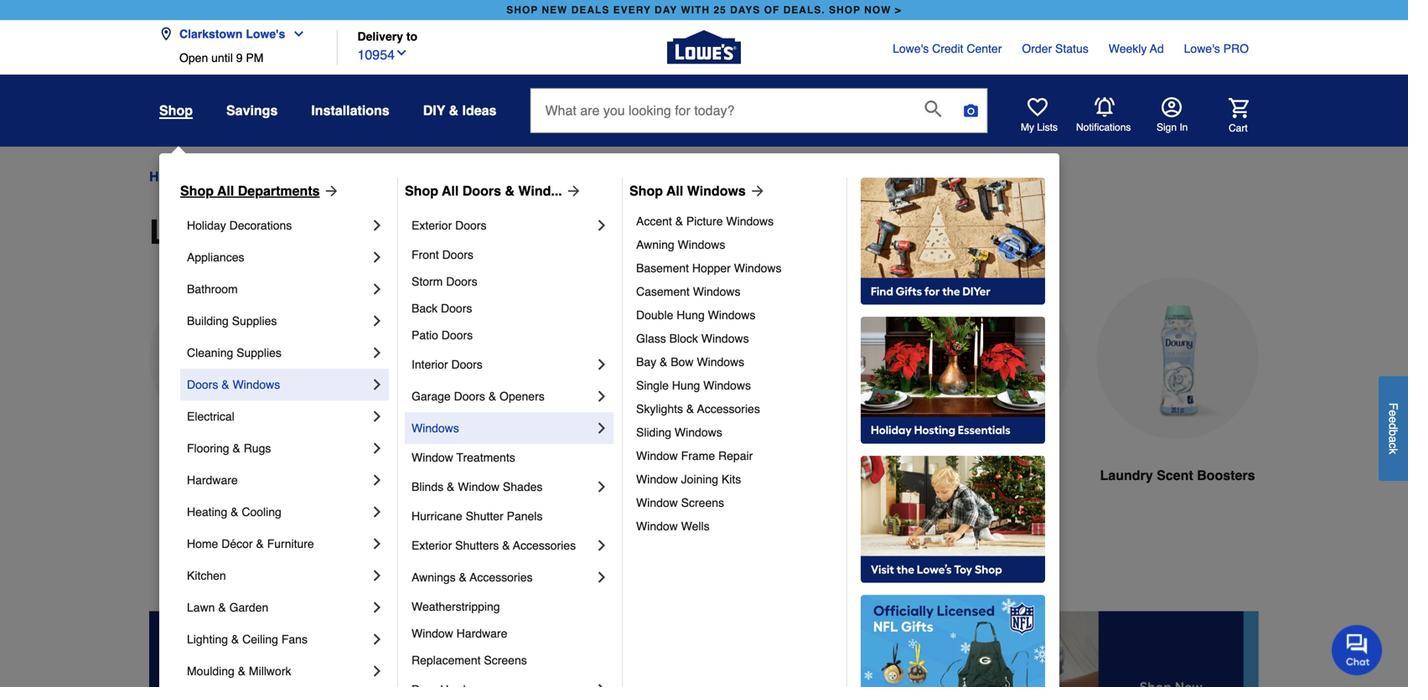 Task type: describe. For each thing, give the bounding box(es) containing it.
windows inside casement windows link
[[693, 285, 741, 298]]

sign in button
[[1157, 97, 1188, 134]]

supplies up holiday decorations link
[[261, 169, 317, 184]]

departments
[[238, 183, 320, 199]]

weatherstripping link
[[412, 593, 610, 620]]

hung for single
[[672, 379, 700, 392]]

sliding
[[636, 426, 671, 439]]

& for lighting & ceiling fans
[[231, 633, 239, 646]]

supplies inside laundry supplies link
[[384, 169, 436, 184]]

deals.
[[783, 4, 825, 16]]

holiday decorations link
[[187, 210, 369, 241]]

officially licensed n f l gifts. shop now. image
[[861, 595, 1045, 687]]

new
[[542, 4, 568, 16]]

advertisement region
[[149, 611, 1259, 687]]

& for lawn & garden
[[218, 601, 226, 614]]

basement hopper windows
[[636, 262, 782, 275]]

0 vertical spatial hardware
[[187, 474, 238, 487]]

days
[[730, 4, 760, 16]]

deals
[[571, 4, 610, 16]]

glass block windows
[[636, 332, 749, 345]]

f
[[1387, 403, 1400, 410]]

location image
[[159, 27, 173, 41]]

in
[[1180, 122, 1188, 133]]

& for diy & ideas
[[449, 103, 459, 118]]

window joining kits link
[[636, 468, 835, 491]]

k
[[1387, 449, 1400, 454]]

bay
[[636, 355, 656, 369]]

chevron right image for doors & windows
[[369, 376, 386, 393]]

bow
[[671, 355, 694, 369]]

sign in
[[1157, 122, 1188, 133]]

chevron right image for appliances
[[369, 249, 386, 266]]

detergent
[[228, 468, 290, 483]]

home for home décor & furniture
[[187, 537, 218, 551]]

joining
[[681, 473, 718, 486]]

double hung windows link
[[636, 303, 835, 327]]

replacement screens
[[412, 654, 527, 667]]

back doors
[[412, 302, 472, 315]]

f e e d b a c k button
[[1379, 376, 1408, 481]]

arrow right image for shop all windows
[[746, 183, 766, 199]]

home for home
[[149, 169, 186, 184]]

windows inside the glass block windows link
[[701, 332, 749, 345]]

shop all doors & wind...
[[405, 183, 562, 199]]

washing machine cleaners
[[742, 468, 855, 503]]

back
[[412, 302, 438, 315]]

laundry stain removers link
[[528, 277, 691, 526]]

blinds & window shades link
[[412, 471, 593, 503]]

chevron right image for windows
[[593, 420, 610, 437]]

awnings & accessories
[[412, 571, 533, 584]]

casement windows link
[[636, 280, 835, 303]]

chevron right image for exterior shutters & accessories
[[593, 537, 610, 554]]

exterior for exterior shutters & accessories
[[412, 539, 452, 552]]

window for window treatments
[[412, 451, 453, 464]]

weatherstripping
[[412, 600, 500, 614]]

hurricane
[[412, 510, 462, 523]]

doors for back
[[441, 302, 472, 315]]

laundry for bottle of downy laundry scent booster. image
[[1100, 468, 1153, 483]]

storm doors link
[[412, 268, 610, 295]]

treatments
[[456, 451, 515, 464]]

chevron right image for cleaning supplies
[[369, 344, 386, 361]]

my
[[1021, 122, 1034, 133]]

shop all departments link
[[180, 181, 340, 201]]

lowe's home improvement notification center image
[[1095, 97, 1115, 117]]

shutter
[[466, 510, 504, 523]]

shop new deals every day with 25 days of deals. shop now > link
[[503, 0, 905, 20]]

savings
[[226, 103, 278, 118]]

window screens link
[[636, 491, 835, 515]]

lowe's credit center
[[893, 42, 1002, 55]]

lowe's home improvement account image
[[1162, 97, 1182, 117]]

lawn & garden
[[187, 601, 268, 614]]

single
[[636, 379, 669, 392]]

fresheners
[[974, 468, 1046, 483]]

Search Query text field
[[531, 89, 911, 132]]

double
[[636, 308, 673, 322]]

lowe's for lowe's credit center
[[893, 42, 929, 55]]

windows inside double hung windows link
[[708, 308, 756, 322]]

screens for window screens
[[681, 496, 724, 510]]

fabric for fabric fresheners
[[930, 468, 970, 483]]

supplies inside building supplies link
[[232, 314, 277, 328]]

chevron right image for moulding & millwork
[[369, 663, 386, 680]]

f e e d b a c k
[[1387, 403, 1400, 454]]

orange box of tide washing machine cleaner. image
[[717, 277, 880, 439]]

chevron right image for flooring & rugs
[[369, 440, 386, 457]]

hurricane shutter panels
[[412, 510, 543, 523]]

ideas
[[462, 103, 497, 118]]

25
[[714, 4, 726, 16]]

exterior doors link
[[412, 210, 593, 241]]

cleaning supplies for top cleaning supplies link
[[201, 169, 317, 184]]

storm
[[412, 275, 443, 288]]

to
[[406, 30, 417, 43]]

cleaning supplies for cleaning supplies link to the bottom
[[187, 346, 282, 360]]

holiday hosting essentials. image
[[861, 317, 1045, 444]]

skylights & accessories link
[[636, 397, 835, 421]]

heating
[[187, 505, 227, 519]]

removers
[[624, 468, 688, 483]]

order status
[[1022, 42, 1089, 55]]

garage
[[412, 390, 451, 403]]

clarkstown lowe's button
[[159, 17, 312, 51]]

shop button
[[159, 102, 193, 119]]

doors up electrical
[[187, 378, 218, 391]]

windows inside 'shop all windows' link
[[687, 183, 746, 199]]

& for doors & windows
[[221, 378, 229, 391]]

lawn & garden link
[[187, 592, 369, 624]]

holiday
[[187, 219, 226, 232]]

chevron right image for garage doors & openers
[[593, 388, 610, 405]]

lighting & ceiling fans link
[[187, 624, 369, 655]]

fabric for fabric softeners
[[367, 468, 407, 483]]

& for blinds & window shades
[[447, 480, 455, 494]]

stain
[[587, 468, 620, 483]]

moulding
[[187, 665, 235, 678]]

chevron right image for heating & cooling
[[369, 504, 386, 521]]

chevron right image for lighting & ceiling fans
[[369, 631, 386, 648]]

ceiling
[[242, 633, 278, 646]]

my lists
[[1021, 122, 1058, 133]]

interior
[[412, 358, 448, 371]]

chevron right image for building supplies
[[369, 313, 386, 329]]

& for flooring & rugs
[[233, 442, 240, 455]]

rugs
[[244, 442, 271, 455]]

home décor & furniture
[[187, 537, 314, 551]]

awning
[[636, 238, 674, 251]]

appliances
[[187, 251, 244, 264]]

chevron right image for interior doors
[[593, 356, 610, 373]]

10954
[[357, 47, 395, 62]]

interior doors
[[412, 358, 483, 371]]

1 shop from the left
[[506, 4, 538, 16]]

fans
[[281, 633, 308, 646]]

window for window wells
[[636, 520, 678, 533]]

shop all windows
[[629, 183, 746, 199]]

& for skylights & accessories
[[686, 402, 694, 416]]

1 horizontal spatial hardware
[[457, 627, 507, 640]]

laundry down installations button
[[332, 169, 381, 184]]

doors up exterior doors link
[[462, 183, 501, 199]]

exterior shutters & accessories
[[412, 539, 576, 552]]

hurricane shutter panels link
[[412, 503, 610, 530]]

windows inside basement hopper windows link
[[734, 262, 782, 275]]

chevron right image for blinds & window shades
[[593, 479, 610, 495]]

all for doors
[[442, 183, 459, 199]]

window for window screens
[[636, 496, 678, 510]]

doors for garage
[[454, 390, 485, 403]]

& for moulding & millwork
[[238, 665, 246, 678]]

laundry for green container of gain laundry detergent. image
[[171, 468, 224, 483]]



Task type: vqa. For each thing, say whether or not it's contained in the screenshot.
Is
no



Task type: locate. For each thing, give the bounding box(es) containing it.
garden
[[229, 601, 268, 614]]

chevron right image for bathroom
[[369, 281, 386, 298]]

awning windows link
[[636, 233, 835, 256]]

interior doors link
[[412, 349, 593, 381]]

windows up accent & picture windows
[[687, 183, 746, 199]]

windows down garage
[[412, 422, 459, 435]]

window treatments
[[412, 451, 515, 464]]

lowe's home improvement lists image
[[1028, 97, 1048, 117]]

green container of gain laundry detergent. image
[[149, 277, 312, 439]]

wells
[[681, 520, 710, 533]]

0 horizontal spatial home
[[149, 169, 186, 184]]

laundry scent boosters link
[[1096, 277, 1259, 526]]

doors up garage doors & openers
[[451, 358, 483, 371]]

window up the hurricane shutter panels
[[458, 480, 500, 494]]

shop all doors & wind... link
[[405, 181, 582, 201]]

shop up holiday
[[180, 183, 214, 199]]

1 vertical spatial accessories
[[513, 539, 576, 552]]

3 shop from the left
[[629, 183, 663, 199]]

& inside lawn & garden link
[[218, 601, 226, 614]]

& right décor
[[256, 537, 264, 551]]

& inside "accent & picture windows" link
[[675, 215, 683, 228]]

1 fabric from the left
[[367, 468, 407, 483]]

laundry down flooring
[[171, 468, 224, 483]]

chevron right image for home décor & furniture
[[369, 536, 386, 552]]

laundry supplies down the departments
[[149, 213, 430, 251]]

1 horizontal spatial lowe's
[[893, 42, 929, 55]]

2 fabric from the left
[[930, 468, 970, 483]]

& left ceiling
[[231, 633, 239, 646]]

windows inside "accent & picture windows" link
[[726, 215, 774, 228]]

doors for interior
[[451, 358, 483, 371]]

0 horizontal spatial all
[[217, 183, 234, 199]]

doors for exterior
[[455, 219, 487, 232]]

0 horizontal spatial arrow right image
[[320, 183, 340, 199]]

laundry detergent
[[171, 468, 290, 483]]

bathroom link
[[187, 273, 369, 305]]

& for awnings & accessories
[[459, 571, 467, 584]]

& right "shutters"
[[502, 539, 510, 552]]

2 shop from the left
[[829, 4, 861, 16]]

window up replacement
[[412, 627, 453, 640]]

front doors link
[[412, 241, 610, 268]]

chevron down image
[[395, 46, 408, 60]]

screens for replacement screens
[[484, 654, 527, 667]]

weekly
[[1109, 42, 1147, 55]]

& inside home décor & furniture link
[[256, 537, 264, 551]]

& left "openers"
[[489, 390, 496, 403]]

windows down picture
[[678, 238, 725, 251]]

lowe's home improvement logo image
[[667, 10, 741, 84]]

3 all from the left
[[666, 183, 683, 199]]

window for window joining kits
[[636, 473, 678, 486]]

2 all from the left
[[442, 183, 459, 199]]

lowe's for lowe's pro
[[1184, 42, 1220, 55]]

supplies down laundry supplies link
[[291, 213, 430, 251]]

lighting & ceiling fans
[[187, 633, 308, 646]]

shop for shop all windows
[[629, 183, 663, 199]]

shop new deals every day with 25 days of deals. shop now >
[[506, 4, 902, 16]]

installations
[[311, 103, 390, 118]]

windows up single hung windows link
[[697, 355, 744, 369]]

None search field
[[530, 88, 988, 149]]

1 all from the left
[[217, 183, 234, 199]]

windows inside single hung windows link
[[703, 379, 751, 392]]

cleaning down "building"
[[187, 346, 233, 360]]

1 vertical spatial laundry supplies
[[149, 213, 430, 251]]

& inside the bay & bow windows link
[[660, 355, 667, 369]]

moulding & millwork
[[187, 665, 291, 678]]

chevron right image for electrical
[[369, 408, 386, 425]]

all up accent
[[666, 183, 683, 199]]

& inside moulding & millwork link
[[238, 665, 246, 678]]

exterior inside exterior shutters & accessories link
[[412, 539, 452, 552]]

basement
[[636, 262, 689, 275]]

0 vertical spatial hung
[[677, 308, 705, 322]]

exterior down hurricane
[[412, 539, 452, 552]]

chevron right image for holiday decorations
[[369, 217, 386, 234]]

cleaning for top cleaning supplies link
[[201, 169, 258, 184]]

now
[[864, 4, 891, 16]]

visit the lowe's toy shop. image
[[861, 456, 1045, 583]]

fabric fresheners link
[[907, 277, 1070, 526]]

chevron down image
[[285, 27, 305, 41]]

0 vertical spatial cleaning supplies link
[[201, 167, 317, 187]]

awnings & accessories link
[[412, 562, 593, 593]]

window down window screens
[[636, 520, 678, 533]]

& left the millwork
[[238, 665, 246, 678]]

supplies up exterior doors on the left of page
[[384, 169, 436, 184]]

& inside diy & ideas button
[[449, 103, 459, 118]]

doors for front
[[442, 248, 474, 262]]

b
[[1387, 430, 1400, 436]]

2 shop from the left
[[405, 183, 438, 199]]

windows down hopper
[[693, 285, 741, 298]]

accessories for skylights & accessories
[[697, 402, 760, 416]]

cleaning for cleaning supplies link to the bottom
[[187, 346, 233, 360]]

accessories up the sliding windows link
[[697, 402, 760, 416]]

lowe's up pm
[[246, 27, 285, 41]]

open until 9 pm
[[179, 51, 264, 65]]

& inside exterior shutters & accessories link
[[502, 539, 510, 552]]

cleaning up the holiday decorations
[[201, 169, 258, 184]]

doors inside "link"
[[454, 390, 485, 403]]

0 vertical spatial cleaning
[[201, 169, 258, 184]]

1 horizontal spatial arrow right image
[[746, 183, 766, 199]]

picture
[[686, 215, 723, 228]]

softeners
[[411, 468, 473, 483]]

laundry supplies
[[332, 169, 436, 184], [149, 213, 430, 251]]

home
[[149, 169, 186, 184], [187, 537, 218, 551]]

e up d
[[1387, 410, 1400, 417]]

1 shop from the left
[[180, 183, 214, 199]]

arrow right image
[[562, 183, 582, 199]]

accessories for awnings & accessories
[[470, 571, 533, 584]]

2 exterior from the top
[[412, 539, 452, 552]]

2 vertical spatial accessories
[[470, 571, 533, 584]]

1 vertical spatial hung
[[672, 379, 700, 392]]

0 horizontal spatial hardware
[[187, 474, 238, 487]]

window up window screens
[[636, 473, 678, 486]]

fabric fresheners
[[930, 468, 1046, 483]]

accessories down panels
[[513, 539, 576, 552]]

1 vertical spatial screens
[[484, 654, 527, 667]]

front
[[412, 248, 439, 262]]

1 vertical spatial hardware
[[457, 627, 507, 640]]

lighting
[[187, 633, 228, 646]]

0 vertical spatial cleaning supplies
[[201, 169, 317, 184]]

& right bay
[[660, 355, 667, 369]]

windows up the bay & bow windows link on the bottom of page
[[701, 332, 749, 345]]

lowe's inside button
[[246, 27, 285, 41]]

ad
[[1150, 42, 1164, 55]]

day
[[655, 4, 677, 16]]

millwork
[[249, 665, 291, 678]]

windows up the skylights & accessories link on the bottom of page
[[703, 379, 751, 392]]

home down shop button
[[149, 169, 186, 184]]

windows up casement windows link
[[734, 262, 782, 275]]

fabric inside "link"
[[367, 468, 407, 483]]

cleaners
[[770, 488, 827, 503]]

1 horizontal spatial fabric
[[930, 468, 970, 483]]

window treatments link
[[412, 444, 610, 471]]

2 arrow right image from the left
[[746, 183, 766, 199]]

c
[[1387, 443, 1400, 449]]

arrow right image for shop all departments
[[320, 183, 340, 199]]

laundry supplies down installations button
[[332, 169, 436, 184]]

chevron right image
[[369, 217, 386, 234], [369, 249, 386, 266], [369, 281, 386, 298], [593, 356, 610, 373], [369, 440, 386, 457], [369, 472, 386, 489], [369, 504, 386, 521], [369, 536, 386, 552], [593, 537, 610, 554], [369, 567, 386, 584], [369, 599, 386, 616], [369, 631, 386, 648], [593, 681, 610, 687]]

chevron right image for exterior doors
[[593, 217, 610, 234]]

arrow right image up "accent & picture windows" link
[[746, 183, 766, 199]]

machine
[[802, 468, 855, 483]]

window down removers
[[636, 496, 678, 510]]

1 vertical spatial exterior
[[412, 539, 452, 552]]

chevron right image
[[593, 217, 610, 234], [369, 313, 386, 329], [369, 344, 386, 361], [369, 376, 386, 393], [593, 388, 610, 405], [369, 408, 386, 425], [593, 420, 610, 437], [593, 479, 610, 495], [593, 569, 610, 586], [369, 663, 386, 680]]

supplies up doors & windows link
[[236, 346, 282, 360]]

window screens
[[636, 496, 724, 510]]

sliding windows
[[636, 426, 722, 439]]

arrow right image inside 'shop all windows' link
[[746, 183, 766, 199]]

bottle of downy laundry scent booster. image
[[1096, 277, 1259, 439]]

screens down window hardware link
[[484, 654, 527, 667]]

& down single hung windows
[[686, 402, 694, 416]]

cleaning supplies up doors & windows at left bottom
[[187, 346, 282, 360]]

doors right garage
[[454, 390, 485, 403]]

shop left new
[[506, 4, 538, 16]]

doors & windows
[[187, 378, 280, 391]]

doors & windows link
[[187, 369, 369, 401]]

home up kitchen
[[187, 537, 218, 551]]

& left rugs
[[233, 442, 240, 455]]

window wells
[[636, 520, 710, 533]]

supplies
[[261, 169, 317, 184], [384, 169, 436, 184], [291, 213, 430, 251], [232, 314, 277, 328], [236, 346, 282, 360]]

heating & cooling link
[[187, 496, 369, 528]]

awnings
[[412, 571, 456, 584]]

doors up storm doors
[[442, 248, 474, 262]]

windows up awning windows link
[[726, 215, 774, 228]]

windows inside the bay & bow windows link
[[697, 355, 744, 369]]

exterior up front
[[412, 219, 452, 232]]

lowe's home improvement cart image
[[1229, 98, 1249, 118]]

lowe's pro
[[1184, 42, 1249, 55]]

hung for double
[[677, 308, 705, 322]]

camera image
[[963, 102, 979, 119]]

& inside awnings & accessories link
[[459, 571, 467, 584]]

doors down 'back doors'
[[442, 329, 473, 342]]

d
[[1387, 423, 1400, 430]]

1 vertical spatial cleaning supplies
[[187, 346, 282, 360]]

boosters
[[1197, 468, 1255, 483]]

& left cooling
[[231, 505, 238, 519]]

cleaning supplies link up decorations
[[201, 167, 317, 187]]

0 vertical spatial screens
[[681, 496, 724, 510]]

0 horizontal spatial shop
[[180, 183, 214, 199]]

doors for storm
[[446, 275, 477, 288]]

1 e from the top
[[1387, 410, 1400, 417]]

1 arrow right image from the left
[[320, 183, 340, 199]]

flooring & rugs
[[187, 442, 271, 455]]

all up the holiday decorations
[[217, 183, 234, 199]]

2 e from the top
[[1387, 417, 1400, 423]]

bay & bow windows
[[636, 355, 744, 369]]

doors down "shop all doors & wind..."
[[455, 219, 487, 232]]

weekly ad
[[1109, 42, 1164, 55]]

electrical
[[187, 410, 235, 423]]

find gifts for the diyer. image
[[861, 178, 1045, 305]]

1 horizontal spatial shop
[[405, 183, 438, 199]]

arrow right image inside "shop all departments" link
[[320, 183, 340, 199]]

replacement
[[412, 654, 481, 667]]

shop up accent
[[629, 183, 663, 199]]

hung up glass block windows
[[677, 308, 705, 322]]

& inside lighting & ceiling fans "link"
[[231, 633, 239, 646]]

sliding windows link
[[636, 421, 835, 444]]

holiday decorations
[[187, 219, 292, 232]]

weekly ad link
[[1109, 40, 1164, 57]]

white bottle of shout stain remover. image
[[528, 277, 691, 440]]

1 vertical spatial cleaning supplies link
[[187, 337, 369, 369]]

& inside the garage doors & openers "link"
[[489, 390, 496, 403]]

arrow right image up holiday decorations link
[[320, 183, 340, 199]]

fabric softeners
[[367, 468, 473, 483]]

0 vertical spatial home
[[149, 169, 186, 184]]

doors inside 'link'
[[442, 248, 474, 262]]

2 horizontal spatial lowe's
[[1184, 42, 1220, 55]]

front doors
[[412, 248, 474, 262]]

doors down storm doors
[[441, 302, 472, 315]]

laundry for white bottle of shout stain remover. image
[[530, 468, 583, 483]]

& inside shop all doors & wind... link
[[505, 183, 515, 199]]

cleaning supplies link up doors & windows at left bottom
[[187, 337, 369, 369]]

laundry down shop all departments
[[149, 213, 281, 251]]

1 vertical spatial home
[[187, 537, 218, 551]]

window up softeners
[[412, 451, 453, 464]]

laundry left 'stain'
[[530, 468, 583, 483]]

flooring & rugs link
[[187, 433, 369, 464]]

window up removers
[[636, 449, 678, 463]]

0 vertical spatial accessories
[[697, 402, 760, 416]]

2 horizontal spatial shop
[[629, 183, 663, 199]]

& inside flooring & rugs link
[[233, 442, 240, 455]]

order
[[1022, 42, 1052, 55]]

laundry left scent
[[1100, 468, 1153, 483]]

windows inside doors & windows link
[[233, 378, 280, 391]]

fabric left fresheners
[[930, 468, 970, 483]]

windows inside awning windows link
[[678, 238, 725, 251]]

& inside doors & windows link
[[221, 378, 229, 391]]

lowe's left credit
[[893, 42, 929, 55]]

clarkstown lowe's
[[179, 27, 285, 41]]

doors down front doors
[[446, 275, 477, 288]]

windows up electrical link
[[233, 378, 280, 391]]

cleaning supplies up decorations
[[201, 169, 317, 184]]

arrow right image
[[320, 183, 340, 199], [746, 183, 766, 199]]

& right blinds
[[447, 480, 455, 494]]

lowe's credit center link
[[893, 40, 1002, 57]]

skylights & accessories
[[636, 402, 760, 416]]

windows inside windows link
[[412, 422, 459, 435]]

hardware up replacement screens
[[457, 627, 507, 640]]

basement hopper windows link
[[636, 256, 835, 280]]

exterior inside exterior doors link
[[412, 219, 452, 232]]

lowe's left pro
[[1184, 42, 1220, 55]]

center
[[967, 42, 1002, 55]]

shop up exterior doors on the left of page
[[405, 183, 438, 199]]

frame
[[681, 449, 715, 463]]

1 horizontal spatial shop
[[829, 4, 861, 16]]

& for heating & cooling
[[231, 505, 238, 519]]

0 vertical spatial exterior
[[412, 219, 452, 232]]

chevron right image for kitchen
[[369, 567, 386, 584]]

& inside blinds & window shades link
[[447, 480, 455, 494]]

decorations
[[229, 219, 292, 232]]

status
[[1055, 42, 1089, 55]]

& for accent & picture windows
[[675, 215, 683, 228]]

0 horizontal spatial screens
[[484, 654, 527, 667]]

kitchen link
[[187, 560, 369, 592]]

wind...
[[518, 183, 562, 199]]

shop all windows link
[[629, 181, 766, 201]]

& up 'awning windows'
[[675, 215, 683, 228]]

exterior for exterior doors
[[412, 219, 452, 232]]

until
[[211, 51, 233, 65]]

chat invite button image
[[1332, 625, 1383, 676]]

windows down casement windows link
[[708, 308, 756, 322]]

& right diy
[[449, 103, 459, 118]]

hung down bow
[[672, 379, 700, 392]]

fabric softeners link
[[339, 277, 501, 526]]

repair
[[718, 449, 753, 463]]

window for window frame repair
[[636, 449, 678, 463]]

blue spray bottle of febreze fabric freshener. image
[[907, 277, 1070, 440]]

search image
[[925, 101, 942, 117]]

a
[[1387, 436, 1400, 443]]

chevron right image for awnings & accessories
[[593, 569, 610, 586]]

all for departments
[[217, 183, 234, 199]]

chevron right image for hardware
[[369, 472, 386, 489]]

& right lawn on the bottom of page
[[218, 601, 226, 614]]

0 horizontal spatial lowe's
[[246, 27, 285, 41]]

shutters
[[455, 539, 499, 552]]

windows
[[687, 183, 746, 199], [726, 215, 774, 228], [678, 238, 725, 251], [734, 262, 782, 275], [693, 285, 741, 298], [708, 308, 756, 322], [701, 332, 749, 345], [697, 355, 744, 369], [233, 378, 280, 391], [703, 379, 751, 392], [412, 422, 459, 435], [675, 426, 722, 439]]

screens down joining
[[681, 496, 724, 510]]

e up b
[[1387, 417, 1400, 423]]

& left wind...
[[505, 183, 515, 199]]

1 horizontal spatial screens
[[681, 496, 724, 510]]

e
[[1387, 410, 1400, 417], [1387, 417, 1400, 423]]

1 exterior from the top
[[412, 219, 452, 232]]

shop for shop all doors & wind...
[[405, 183, 438, 199]]

home link
[[149, 167, 186, 187]]

windows down skylights & accessories at the bottom
[[675, 426, 722, 439]]

all for windows
[[666, 183, 683, 199]]

0 horizontal spatial shop
[[506, 4, 538, 16]]

shades
[[503, 480, 543, 494]]

shop for shop all departments
[[180, 183, 214, 199]]

doors
[[462, 183, 501, 199], [455, 219, 487, 232], [442, 248, 474, 262], [446, 275, 477, 288], [441, 302, 472, 315], [442, 329, 473, 342], [451, 358, 483, 371], [187, 378, 218, 391], [454, 390, 485, 403]]

building supplies link
[[187, 305, 369, 337]]

shop left now in the top right of the page
[[829, 4, 861, 16]]

& up electrical
[[221, 378, 229, 391]]

cart button
[[1205, 98, 1249, 135]]

bathroom
[[187, 282, 238, 296]]

& inside heating & cooling link
[[231, 505, 238, 519]]

chevron right image for lawn & garden
[[369, 599, 386, 616]]

doors for patio
[[442, 329, 473, 342]]

fabric left blinds
[[367, 468, 407, 483]]

1 vertical spatial cleaning
[[187, 346, 233, 360]]

awning windows
[[636, 238, 725, 251]]

0 vertical spatial laundry supplies
[[332, 169, 436, 184]]

& inside the skylights & accessories link
[[686, 402, 694, 416]]

& for bay & bow windows
[[660, 355, 667, 369]]

windows inside the sliding windows link
[[675, 426, 722, 439]]

hardware down flooring
[[187, 474, 238, 487]]

0 horizontal spatial fabric
[[367, 468, 407, 483]]

1 horizontal spatial all
[[442, 183, 459, 199]]

& right awnings
[[459, 571, 467, 584]]

blue bottle of downy fabric softener. image
[[339, 277, 501, 439]]

2 horizontal spatial all
[[666, 183, 683, 199]]

1 horizontal spatial home
[[187, 537, 218, 551]]

supplies down bathroom link
[[232, 314, 277, 328]]

accessories up the weatherstripping link on the left bottom
[[470, 571, 533, 584]]

hung
[[677, 308, 705, 322], [672, 379, 700, 392]]

delivery
[[357, 30, 403, 43]]

shop all departments
[[180, 183, 320, 199]]

all up exterior doors on the left of page
[[442, 183, 459, 199]]

window for window hardware
[[412, 627, 453, 640]]



